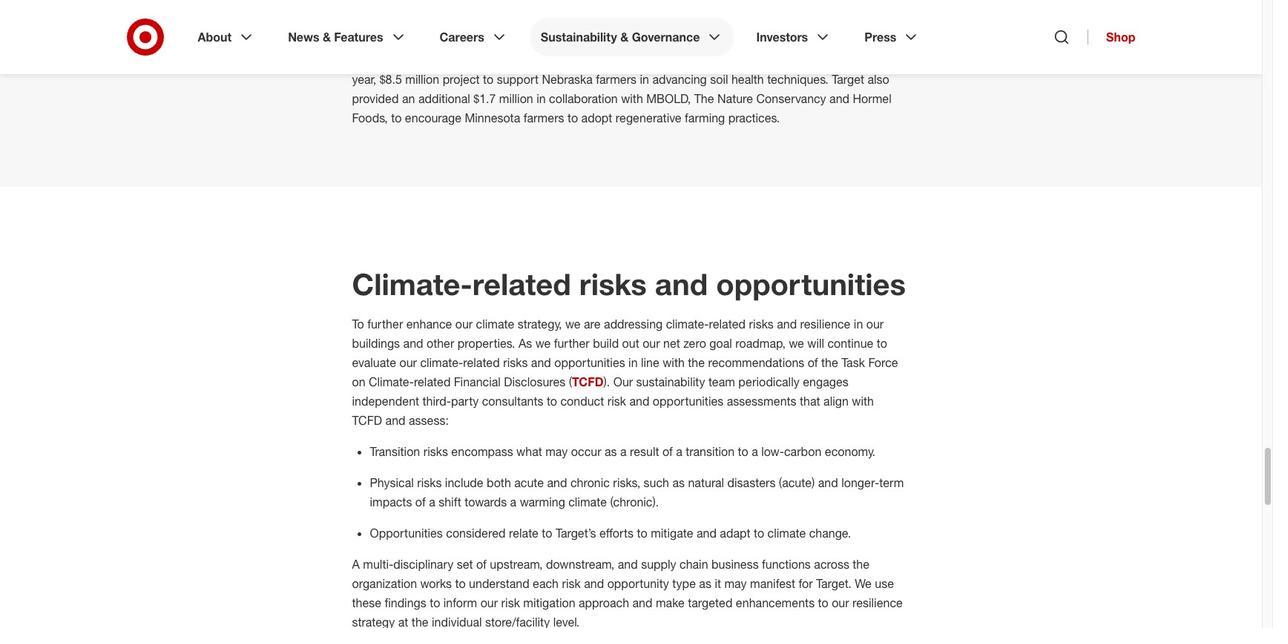 Task type: vqa. For each thing, say whether or not it's contained in the screenshot.
Workday.
no



Task type: locate. For each thing, give the bounding box(es) containing it.
0 horizontal spatial further
[[368, 317, 403, 332]]

to down across
[[818, 596, 829, 611]]

business
[[712, 557, 759, 572]]

opportunities inside "our sustainability team periodically engages independent third-party consultants to conduct risk and opportunities assessments"
[[653, 394, 724, 409]]

as left it
[[699, 577, 712, 591]]

other inside to further enhance our climate strategy, we are addressing climate-related risks and resilience in our buildings and other properties.
[[427, 336, 454, 351]]

opportunities up tcfd link
[[555, 355, 625, 370]]

in inside build out our net zero goal roadmap, we will continue to evaluate our climate-related risks and opportunities in line with the recommendations of the task force on climate-related financial disclosures (
[[629, 355, 638, 370]]

may right "what"
[[546, 445, 568, 459]]

2 horizontal spatial we
[[789, 336, 804, 351]]

resilience
[[800, 317, 851, 332], [853, 596, 903, 611]]

sustainability
[[541, 30, 617, 45]]

0 vertical spatial .
[[848, 526, 851, 541]]

the up advancing
[[674, 53, 690, 67]]

0 horizontal spatial climate-
[[420, 355, 463, 370]]

we inside to further enhance our climate strategy, we are addressing climate-related risks and resilience in our buildings and other properties.
[[566, 317, 581, 332]]

1 vertical spatial tcfd
[[352, 413, 382, 428]]

.
[[848, 526, 851, 541], [849, 577, 852, 591]]

0 horizontal spatial as
[[605, 445, 617, 459]]

include
[[445, 476, 484, 491]]

shop link
[[1088, 30, 1136, 45]]

organization
[[352, 577, 417, 591]]

1 vertical spatial climate-
[[369, 375, 414, 390]]

risks inside physical risks include both acute and chronic risks, such as natural disasters (acute) and longer-term impacts of a shift towards a warming climate (chronic).
[[417, 476, 442, 491]]

and up disclosures
[[531, 355, 551, 370]]

risk down our
[[608, 394, 626, 409]]

0 vertical spatial also
[[400, 53, 422, 67]]

1 horizontal spatial climate
[[569, 495, 607, 510]]

0 vertical spatial as
[[605, 445, 617, 459]]

to up force
[[877, 336, 888, 351]]

1 horizontal spatial other
[[532, 53, 560, 67]]

impacts
[[370, 495, 412, 510]]

in
[[661, 53, 670, 67], [640, 72, 649, 87], [537, 91, 546, 106], [854, 317, 863, 332], [629, 355, 638, 370]]

and left 'hormel'
[[830, 91, 850, 106]]

and down independent
[[386, 413, 406, 428]]

further down are
[[554, 336, 590, 351]]

build out our net zero goal roadmap, we will continue to evaluate our climate-related risks and opportunities in line with the recommendations of the task force on climate-related financial disclosures (
[[352, 336, 898, 390]]

0 vertical spatial million
[[405, 72, 440, 87]]

2 vertical spatial with
[[852, 394, 874, 409]]

to right s
[[455, 577, 466, 591]]

1 vertical spatial may
[[725, 577, 747, 591]]

2 vertical spatial risk
[[501, 596, 520, 611]]

1 vertical spatial with
[[663, 355, 685, 370]]

economy.
[[825, 445, 876, 459]]

opportunities inside build out our net zero goal roadmap, we will continue to evaluate our climate-related risks and opportunities in line with the recommendations of the task force on climate-related financial disclosures (
[[555, 355, 625, 370]]

0 vertical spatial risk
[[608, 394, 626, 409]]

0 vertical spatial climate-
[[666, 317, 709, 332]]

nebraska
[[694, 53, 744, 67], [542, 72, 593, 87]]

project
[[443, 72, 480, 87]]

1 & from the left
[[323, 30, 331, 45]]

climate inside physical risks include both acute and chronic risks, such as natural disasters (acute) and longer-term impacts of a shift towards a warming climate (chronic).
[[569, 495, 607, 510]]

0 horizontal spatial nebraska
[[542, 72, 593, 87]]

it
[[715, 577, 721, 591]]

opportunities down sustainability
[[653, 394, 724, 409]]

0 horizontal spatial climate
[[476, 317, 514, 332]]

. up across
[[848, 526, 851, 541]]

resilience up will
[[800, 317, 851, 332]]

1 vertical spatial million
[[499, 91, 533, 106]]

other down enhance
[[427, 336, 454, 351]]

in down companies,
[[640, 72, 649, 87]]

acute
[[515, 476, 544, 491]]

further
[[368, 317, 403, 332], [554, 336, 590, 351]]

1 vertical spatial target
[[832, 72, 865, 87]]

the
[[674, 53, 690, 67], [688, 355, 705, 370], [822, 355, 838, 370], [853, 557, 870, 572], [412, 615, 429, 629]]

1 horizontal spatial climate-
[[666, 317, 709, 332]]

0 vertical spatial further
[[368, 317, 403, 332]]

use
[[875, 577, 894, 591]]

& up companies,
[[621, 30, 629, 45]]

mitigation
[[523, 596, 576, 611]]

(acute)
[[779, 476, 815, 491]]

foods,
[[352, 111, 388, 125]]

a left low-
[[752, 445, 758, 459]]

0 vertical spatial with
[[621, 91, 643, 106]]

and down opportunity
[[633, 596, 653, 611]]

as right such
[[673, 476, 685, 491]]

& right news
[[323, 30, 331, 45]]

a left shift
[[429, 495, 435, 510]]

1 vertical spatial opportunities
[[555, 355, 625, 370]]

we left will
[[789, 336, 804, 351]]

of right set on the left bottom of page
[[476, 557, 487, 572]]

2 horizontal spatial climate
[[768, 526, 806, 541]]

risk up store/facility
[[501, 596, 520, 611]]

1 vertical spatial climate-
[[420, 355, 463, 370]]

zero
[[684, 336, 707, 351]]

0 horizontal spatial with
[[621, 91, 643, 106]]

to down disclosures
[[547, 394, 557, 409]]

as
[[519, 336, 532, 351]]

support
[[497, 72, 539, 87]]

disclosures
[[504, 375, 566, 390]]

periodically
[[739, 375, 800, 390]]

1 horizontal spatial also
[[868, 72, 890, 87]]

resilience inside to further enhance our climate strategy, we are addressing climate-related risks and resilience in our buildings and other properties.
[[800, 317, 851, 332]]

opportunities
[[716, 266, 906, 302], [555, 355, 625, 370], [653, 394, 724, 409]]

farmers down companies,
[[596, 72, 637, 87]]

related inside to further enhance our climate strategy, we are addressing climate-related risks and resilience in our buildings and other properties.
[[709, 317, 746, 332]]

alongside
[[478, 53, 529, 67]]

1 horizontal spatial resilience
[[853, 596, 903, 611]]

as right occur
[[605, 445, 617, 459]]

0 horizontal spatial tcfd
[[352, 413, 382, 428]]

2 horizontal spatial with
[[852, 394, 874, 409]]

with inside target is also engaged, alongside other major companies, in the nebraska soil carbon project, a five- year, $8.5 million project to support nebraska farmers in advancing soil health techniques. target also provided an additional $1.7 million in collaboration with mbold, the nature conservancy and hormel foods, to encourage minnesota farmers to adopt regenerative farming practices.
[[621, 91, 643, 106]]

may right it
[[725, 577, 747, 591]]

properties.
[[458, 336, 515, 351]]

and up opportunity
[[618, 557, 638, 572]]

efforts
[[600, 526, 634, 541]]

strategy
[[352, 615, 395, 629]]

natural
[[688, 476, 724, 491]]

of down will
[[808, 355, 818, 370]]

of left shift
[[416, 495, 426, 510]]

further up buildings
[[368, 317, 403, 332]]

farmers
[[596, 72, 637, 87], [524, 111, 564, 125]]

1 vertical spatial risk
[[562, 577, 581, 591]]

mbold,
[[647, 91, 691, 106]]

risk
[[608, 394, 626, 409], [562, 577, 581, 591], [501, 596, 520, 611]]

as
[[605, 445, 617, 459], [673, 476, 685, 491], [699, 577, 712, 591]]

target down across
[[816, 577, 849, 591]]

risks up roadmap,
[[749, 317, 774, 332]]

nebraska down major
[[542, 72, 593, 87]]

chronic
[[571, 476, 610, 491]]

multi-
[[363, 557, 394, 572]]

0 vertical spatial nebraska
[[694, 53, 744, 67]]

target down 'project,'
[[832, 72, 865, 87]]

encourage
[[405, 111, 462, 125]]

target up 'year,'
[[352, 53, 385, 67]]

and inside "our sustainability team periodically engages independent third-party consultants to conduct risk and opportunities assessments"
[[630, 394, 650, 409]]

climate inside to further enhance our climate strategy, we are addressing climate-related risks and resilience in our buildings and other properties.
[[476, 317, 514, 332]]

nebraska up soil
[[694, 53, 744, 67]]

our right evaluate
[[400, 355, 417, 370]]

2 & from the left
[[621, 30, 629, 45]]

1 vertical spatial climate
[[569, 495, 607, 510]]

climate- up zero
[[666, 317, 709, 332]]

risks inside build out our net zero goal roadmap, we will continue to evaluate our climate-related risks and opportunities in line with the recommendations of the task force on climate-related financial disclosures (
[[503, 355, 528, 370]]

level.
[[553, 615, 580, 629]]

in left line
[[629, 355, 638, 370]]

other
[[532, 53, 560, 67], [427, 336, 454, 351]]

with up the regenerative
[[621, 91, 643, 106]]

with right align
[[852, 394, 874, 409]]

0 vertical spatial resilience
[[800, 317, 851, 332]]

further inside to further enhance our climate strategy, we are addressing climate-related risks and resilience in our buildings and other properties.
[[368, 317, 403, 332]]

consultants
[[482, 394, 544, 409]]

risks down "assess:"
[[424, 445, 448, 459]]

and down our
[[630, 394, 650, 409]]

additional
[[419, 91, 470, 106]]

related up goal
[[709, 317, 746, 332]]

health
[[732, 72, 764, 87]]

0 vertical spatial other
[[532, 53, 560, 67]]

0 vertical spatial climate
[[476, 317, 514, 332]]

towards
[[465, 495, 507, 510]]

$1.7
[[474, 91, 496, 106]]

and
[[830, 91, 850, 106], [655, 266, 708, 302], [777, 317, 797, 332], [403, 336, 423, 351], [531, 355, 551, 370], [630, 394, 650, 409], [386, 413, 406, 428], [547, 476, 567, 491], [818, 476, 838, 491], [697, 526, 717, 541], [618, 557, 638, 572], [584, 577, 604, 591], [633, 596, 653, 611]]

with
[[621, 91, 643, 106], [663, 355, 685, 370], [852, 394, 874, 409]]

we use these findings to inform our risk mitigation approach and make targeted enhancements to our resilience strategy at the individual store/facility level.
[[352, 577, 903, 629]]

we right as
[[536, 336, 551, 351]]

1 horizontal spatial risk
[[562, 577, 581, 591]]

we
[[566, 317, 581, 332], [536, 336, 551, 351], [789, 336, 804, 351]]

risks up addressing
[[579, 266, 647, 302]]

the inside a multi-disciplinary set of upstream, downstream, and supply chain business functions across the organization work
[[853, 557, 870, 572]]

tcfd up conduct
[[572, 375, 604, 390]]

of right result
[[663, 445, 673, 459]]

0 vertical spatial farmers
[[596, 72, 637, 87]]

1 horizontal spatial as
[[673, 476, 685, 491]]

the down zero
[[688, 355, 705, 370]]

0 horizontal spatial &
[[323, 30, 331, 45]]

regenerative
[[616, 111, 682, 125]]

1 horizontal spatial million
[[499, 91, 533, 106]]

resilience down use
[[853, 596, 903, 611]]

the inside target is also engaged, alongside other major companies, in the nebraska soil carbon project, a five- year, $8.5 million project to support nebraska farmers in advancing soil health techniques. target also provided an additional $1.7 million in collaboration with mbold, the nature conservancy and hormel foods, to encourage minnesota farmers to adopt regenerative farming practices.
[[674, 53, 690, 67]]

0 horizontal spatial million
[[405, 72, 440, 87]]

climate down chronic
[[569, 495, 607, 510]]

and right (acute)
[[818, 476, 838, 491]]

1 horizontal spatial tcfd
[[572, 375, 604, 390]]

other left major
[[532, 53, 560, 67]]

conduct
[[561, 394, 604, 409]]

risks
[[579, 266, 647, 302], [749, 317, 774, 332], [503, 355, 528, 370], [424, 445, 448, 459], [417, 476, 442, 491]]

risks up shift
[[417, 476, 442, 491]]

longer-
[[842, 476, 880, 491]]

approach
[[579, 596, 629, 611]]

risks down as
[[503, 355, 528, 370]]

risks inside to further enhance our climate strategy, we are addressing climate-related risks and resilience in our buildings and other properties.
[[749, 317, 774, 332]]

practices.
[[729, 111, 780, 125]]

a left result
[[620, 445, 627, 459]]

1 horizontal spatial we
[[566, 317, 581, 332]]

to right adapt
[[754, 526, 765, 541]]

our sustainability team periodically engages independent third-party consultants to conduct risk and opportunities assessments
[[352, 375, 849, 409]]

farming
[[685, 111, 725, 125]]

1 vertical spatial .
[[849, 577, 852, 591]]

1 vertical spatial as
[[673, 476, 685, 491]]

an
[[402, 91, 415, 106]]

to left low-
[[738, 445, 749, 459]]

set
[[457, 557, 473, 572]]

2 horizontal spatial risk
[[608, 394, 626, 409]]

. left we
[[849, 577, 852, 591]]

and down enhance
[[403, 336, 423, 351]]

1 horizontal spatial with
[[663, 355, 685, 370]]

1 vertical spatial farmers
[[524, 111, 564, 125]]

sustainability & governance
[[541, 30, 700, 45]]

1 horizontal spatial may
[[725, 577, 747, 591]]

shop
[[1107, 30, 1136, 45]]

governance
[[632, 30, 700, 45]]

0 horizontal spatial may
[[546, 445, 568, 459]]

also right is
[[400, 53, 422, 67]]

0 horizontal spatial other
[[427, 336, 454, 351]]

carbon
[[784, 445, 822, 459]]

also down five-
[[868, 72, 890, 87]]

with inside build out our net zero goal roadmap, we will continue to evaluate our climate-related risks and opportunities in line with the recommendations of the task force on climate-related financial disclosures (
[[663, 355, 685, 370]]

risk down downstream,
[[562, 577, 581, 591]]

0 horizontal spatial resilience
[[800, 317, 851, 332]]

a left five-
[[857, 53, 864, 67]]

2 vertical spatial target
[[816, 577, 849, 591]]

1 horizontal spatial &
[[621, 30, 629, 45]]

1 vertical spatial other
[[427, 336, 454, 351]]

2 vertical spatial as
[[699, 577, 712, 591]]

and inside a multi-disciplinary set of upstream, downstream, and supply chain business functions across the organization work
[[618, 557, 638, 572]]

opportunities up will
[[716, 266, 906, 302]]

with inside that align with tcfd
[[852, 394, 874, 409]]

we left are
[[566, 317, 581, 332]]

to right foods,
[[391, 111, 402, 125]]

climate- up independent
[[369, 375, 414, 390]]

&
[[323, 30, 331, 45], [621, 30, 629, 45]]

as we further
[[519, 336, 593, 351]]

press link
[[854, 18, 931, 56]]

climate- up third-
[[420, 355, 463, 370]]

a multi-disciplinary set of upstream, downstream, and supply chain business functions across the organization work
[[352, 557, 870, 591]]

with down net
[[663, 355, 685, 370]]

climate up functions
[[768, 526, 806, 541]]

0 horizontal spatial risk
[[501, 596, 520, 611]]

climate- up enhance
[[352, 266, 473, 302]]

1 vertical spatial further
[[554, 336, 590, 351]]

result
[[630, 445, 659, 459]]

what
[[517, 445, 542, 459]]

tcfd inside that align with tcfd
[[352, 413, 382, 428]]

in up continue
[[854, 317, 863, 332]]

1 vertical spatial resilience
[[853, 596, 903, 611]]

million down "support"
[[499, 91, 533, 106]]

2 vertical spatial opportunities
[[653, 394, 724, 409]]

to inside "our sustainability team periodically engages independent third-party consultants to conduct risk and opportunities assessments"
[[547, 394, 557, 409]]

1 horizontal spatial further
[[554, 336, 590, 351]]

evaluate
[[352, 355, 396, 370]]

build
[[593, 336, 619, 351]]

the up we
[[853, 557, 870, 572]]

about
[[198, 30, 232, 45]]



Task type: describe. For each thing, give the bounding box(es) containing it.
and inside build out our net zero goal roadmap, we will continue to evaluate our climate-related risks and opportunities in line with the recommendations of the task force on climate-related financial disclosures (
[[531, 355, 551, 370]]

that align with tcfd
[[352, 394, 874, 428]]

(chronic).
[[610, 495, 659, 510]]

engages
[[803, 375, 849, 390]]

and inside we use these findings to inform our risk mitigation approach and make targeted enhancements to our resilience strategy at the individual store/facility level.
[[633, 596, 653, 611]]

align
[[824, 394, 849, 409]]

to right efforts
[[637, 526, 648, 541]]

s
[[446, 577, 452, 591]]

to right the relate
[[542, 526, 553, 541]]

0 vertical spatial climate-
[[352, 266, 473, 302]]

soil
[[748, 53, 768, 67]]

upstream,
[[490, 557, 543, 572]]

features
[[334, 30, 383, 45]]

functions
[[762, 557, 811, 572]]

& for news
[[323, 30, 331, 45]]

and up net
[[655, 266, 708, 302]]

to
[[352, 317, 364, 332]]

0 vertical spatial may
[[546, 445, 568, 459]]

carbon
[[771, 53, 810, 67]]

these
[[352, 596, 381, 611]]

understand
[[469, 577, 530, 591]]

that
[[800, 394, 821, 409]]

the inside we use these findings to inform our risk mitigation approach and make targeted enhancements to our resilience strategy at the individual store/facility level.
[[412, 615, 429, 629]]

0 vertical spatial target
[[352, 53, 385, 67]]

transition
[[370, 445, 420, 459]]

conservancy
[[757, 91, 827, 106]]

such
[[644, 476, 669, 491]]

climate- inside to further enhance our climate strategy, we are addressing climate-related risks and resilience in our buildings and other properties.
[[666, 317, 709, 332]]

a down "both"
[[510, 495, 517, 510]]

0 vertical spatial opportunities
[[716, 266, 906, 302]]

and up approach
[[584, 577, 604, 591]]

our down understand
[[481, 596, 498, 611]]

sustainability
[[636, 375, 705, 390]]

news
[[288, 30, 320, 45]]

0 vertical spatial tcfd
[[572, 375, 604, 390]]

force
[[869, 355, 898, 370]]

climate- inside build out our net zero goal roadmap, we will continue to evaluate our climate-related risks and opportunities in line with the recommendations of the task force on climate-related financial disclosures (
[[420, 355, 463, 370]]

chain
[[680, 557, 708, 572]]

encompass
[[451, 445, 513, 459]]

our up 'properties.'
[[455, 317, 473, 332]]

task
[[842, 355, 865, 370]]

the up the engages
[[822, 355, 838, 370]]

manifest
[[750, 577, 796, 591]]

to up $1.7
[[483, 72, 494, 87]]

0 horizontal spatial also
[[400, 53, 422, 67]]

of inside physical risks include both acute and chronic risks, such as natural disasters (acute) and longer-term impacts of a shift towards a warming climate (chronic).
[[416, 495, 426, 510]]

work
[[420, 577, 446, 591]]

a
[[352, 557, 360, 572]]

are
[[584, 317, 601, 332]]

disciplinary
[[394, 557, 454, 572]]

and left adapt
[[697, 526, 717, 541]]

store/facility
[[485, 615, 550, 629]]

of inside build out our net zero goal roadmap, we will continue to evaluate our climate-related risks and opportunities in line with the recommendations of the task force on climate-related financial disclosures (
[[808, 355, 818, 370]]

of inside a multi-disciplinary set of upstream, downstream, and supply chain business functions across the organization work
[[476, 557, 487, 572]]

in down governance
[[661, 53, 670, 67]]

roadmap,
[[736, 336, 786, 351]]

other inside target is also engaged, alongside other major companies, in the nebraska soil carbon project, a five- year, $8.5 million project to support nebraska farmers in advancing soil health techniques. target also provided an additional $1.7 million in collaboration with mbold, the nature conservancy and hormel foods, to encourage minnesota farmers to adopt regenerative farming practices.
[[532, 53, 560, 67]]

to inside build out our net zero goal roadmap, we will continue to evaluate our climate-related risks and opportunities in line with the recommendations of the task force on climate-related financial disclosures (
[[877, 336, 888, 351]]

provided
[[352, 91, 399, 106]]

a left the transition
[[676, 445, 683, 459]]

& for sustainability
[[621, 30, 629, 45]]

our up continue
[[867, 317, 884, 332]]

techniques.
[[768, 72, 829, 87]]

we inside build out our net zero goal roadmap, we will continue to evaluate our climate-related risks and opportunities in line with the recommendations of the task force on climate-related financial disclosures (
[[789, 336, 804, 351]]

engaged,
[[425, 53, 474, 67]]

and inside target is also engaged, alongside other major companies, in the nebraska soil carbon project, a five- year, $8.5 million project to support nebraska farmers in advancing soil health techniques. target also provided an additional $1.7 million in collaboration with mbold, the nature conservancy and hormel foods, to encourage minnesota farmers to adopt regenerative farming practices.
[[830, 91, 850, 106]]

opportunity
[[608, 577, 669, 591]]

term
[[880, 476, 904, 491]]

0 horizontal spatial we
[[536, 336, 551, 351]]

financial
[[454, 375, 501, 390]]

investors
[[757, 30, 808, 45]]

2 vertical spatial climate
[[768, 526, 806, 541]]

in inside to further enhance our climate strategy, we are addressing climate-related risks and resilience in our buildings and other properties.
[[854, 317, 863, 332]]

occur
[[571, 445, 602, 459]]

companies,
[[597, 53, 658, 67]]

shift
[[439, 495, 462, 510]]

mitigate
[[651, 526, 694, 541]]

in down "support"
[[537, 91, 546, 106]]

considered
[[446, 526, 506, 541]]

assessments
[[727, 394, 797, 409]]

addressing
[[604, 317, 663, 332]]

our down across
[[832, 596, 849, 611]]

related up strategy,
[[473, 266, 571, 302]]

to down the collaboration
[[568, 111, 578, 125]]

careers
[[440, 30, 485, 45]]

0 horizontal spatial farmers
[[524, 111, 564, 125]]

team
[[709, 375, 735, 390]]

and up warming
[[547, 476, 567, 491]]

target's
[[556, 526, 596, 541]]

climate- inside build out our net zero goal roadmap, we will continue to evaluate our climate-related risks and opportunities in line with the recommendations of the task force on climate-related financial disclosures (
[[369, 375, 414, 390]]

1 vertical spatial nebraska
[[542, 72, 593, 87]]

advancing
[[653, 72, 707, 87]]

and up roadmap,
[[777, 317, 797, 332]]

project,
[[814, 53, 854, 67]]

party
[[451, 394, 479, 409]]

line
[[641, 355, 660, 370]]

on
[[352, 375, 366, 390]]

resilience inside we use these findings to inform our risk mitigation approach and make targeted enhancements to our resilience strategy at the individual store/facility level.
[[853, 596, 903, 611]]

risk inside we use these findings to inform our risk mitigation approach and make targeted enhancements to our resilience strategy at the individual store/facility level.
[[501, 596, 520, 611]]

enhance
[[406, 317, 452, 332]]

enhancements
[[736, 596, 815, 611]]

findings
[[385, 596, 427, 611]]

careers link
[[429, 18, 519, 56]]

out
[[622, 336, 640, 351]]

warming
[[520, 495, 565, 510]]

tcfd link
[[572, 375, 604, 390]]

to down 'work'
[[430, 596, 440, 611]]

strategy,
[[518, 317, 562, 332]]

1 horizontal spatial farmers
[[596, 72, 637, 87]]

investors link
[[746, 18, 843, 56]]

assess:
[[409, 413, 449, 428]]

as inside physical risks include both acute and chronic risks, such as natural disasters (acute) and longer-term impacts of a shift towards a warming climate (chronic).
[[673, 476, 685, 491]]

change
[[809, 526, 848, 541]]

a inside target is also engaged, alongside other major companies, in the nebraska soil carbon project, a five- year, $8.5 million project to support nebraska farmers in advancing soil health techniques. target also provided an additional $1.7 million in collaboration with mbold, the nature conservancy and hormel foods, to encourage minnesota farmers to adopt regenerative farming practices.
[[857, 53, 864, 67]]

disasters
[[728, 476, 776, 491]]

).
[[604, 375, 614, 390]]

risk inside "our sustainability team periodically engages independent third-party consultants to conduct risk and opportunities assessments"
[[608, 394, 626, 409]]

collaboration
[[549, 91, 618, 106]]

recommendations
[[708, 355, 805, 370]]

related up third-
[[414, 375, 451, 390]]

for
[[799, 577, 813, 591]]

buildings
[[352, 336, 400, 351]]

minnesota
[[465, 111, 520, 125]]

climate-related risks and opportunities
[[352, 266, 906, 302]]

1 vertical spatial also
[[868, 72, 890, 87]]

individual
[[432, 615, 482, 629]]

each
[[533, 577, 559, 591]]

1 horizontal spatial nebraska
[[694, 53, 744, 67]]

targeted
[[688, 596, 733, 611]]

2 horizontal spatial as
[[699, 577, 712, 591]]

our up line
[[643, 336, 660, 351]]

related up "financial"
[[463, 355, 500, 370]]



